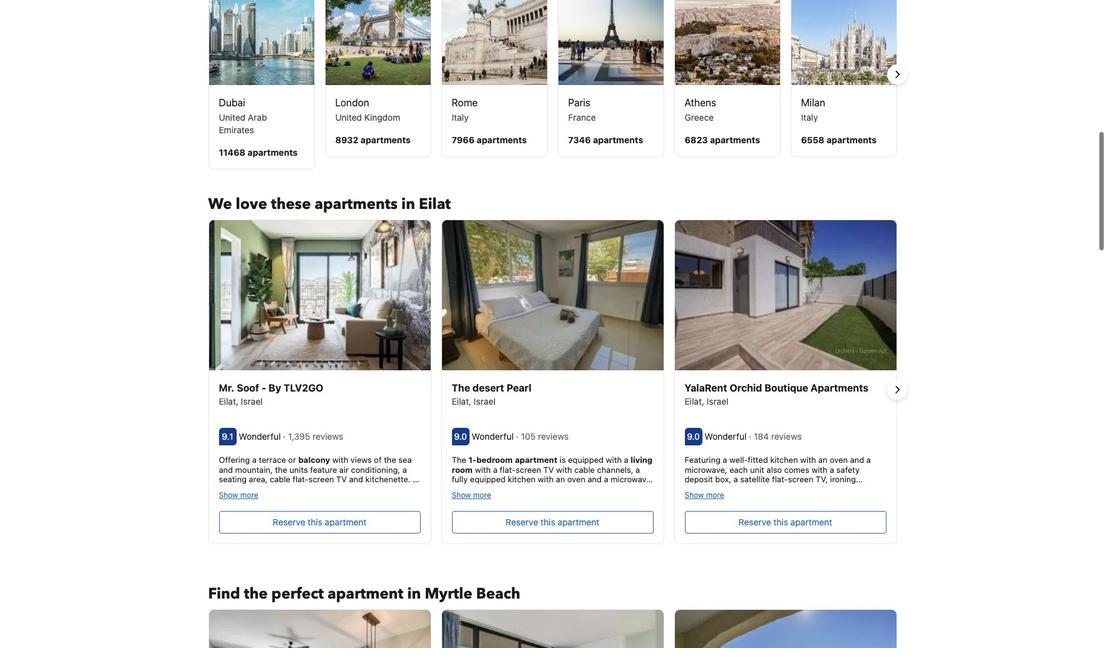 Task type: describe. For each thing, give the bounding box(es) containing it.
184
[[754, 432, 769, 442]]

with right tv
[[556, 465, 572, 475]]

orchid
[[730, 383, 762, 394]]

complex also have free wifi, while certain rooms also offer a terrace. at the
[[685, 504, 884, 534]]

hair
[[538, 485, 552, 495]]

tv
[[543, 465, 554, 475]]

eilat, inside mr. soof - by tlv2go eilat, israel
[[219, 397, 239, 407]]

apartments
[[811, 383, 869, 394]]

0 horizontal spatial also
[[799, 514, 815, 524]]

a left hair
[[531, 485, 535, 495]]

next image for property types region
[[889, 382, 905, 397]]

apartment for tlv2go
[[325, 517, 367, 528]]

7346 apartments
[[568, 135, 643, 145]]

units
[[780, 524, 799, 534]]

next image for featured apartment destinations region
[[889, 67, 905, 82]]

in inside with a flat-screen tv with cable channels, a fully equipped kitchen with an oven and a microwave, and 1 bathroom with a hair dryer. towels and bed linen are provided in the
[[522, 494, 528, 504]]

from 184 reviews element
[[749, 432, 804, 442]]

the desert pearl section
[[441, 220, 664, 545]]

are inside with a flat-screen tv with cable channels, a fully equipped kitchen with an oven and a microwave, and 1 bathroom with a hair dryer. towels and bed linen are provided in the
[[472, 494, 484, 504]]

this for eilat,
[[774, 517, 788, 528]]

equipped inside with a flat-screen tv with cable channels, a fully equipped kitchen with an oven and a microwave, and 1 bathroom with a hair dryer. towels and bed linen are provided in the
[[470, 475, 506, 485]]

towels
[[578, 485, 604, 495]]

1-
[[468, 455, 477, 465]]

room
[[452, 465, 473, 475]]

complex
[[815, 504, 846, 514]]

show for eilat,
[[685, 491, 704, 500]]

9.0 wonderful 105 reviews
[[454, 432, 571, 442]]

dryer.
[[554, 485, 576, 495]]

rooms
[[773, 514, 797, 524]]

london image
[[325, 0, 431, 85]]

reserve this apartment link for eilat,
[[685, 512, 886, 534]]

reviews for -
[[313, 432, 343, 442]]

a right the towels
[[604, 475, 608, 485]]

mr. soof - by tlv2go eilat, israel
[[219, 383, 323, 407]]

show for tlv2go
[[219, 491, 238, 500]]

and inside complex, units are equipped with bed linen and towels.
[[705, 534, 719, 544]]

apartments for dubai
[[248, 147, 298, 158]]

show more button for eilat,
[[685, 490, 724, 500]]

a right 'channels,'
[[636, 465, 640, 475]]

at
[[876, 514, 884, 524]]

show more for israel
[[452, 491, 491, 500]]

apartments for london
[[361, 135, 411, 145]]

kingdom
[[364, 112, 400, 123]]

reserve this apartment link for tlv2go
[[219, 512, 420, 534]]

milan section
[[791, 0, 897, 157]]

reserve this apartment for israel
[[506, 517, 599, 528]]

paris image
[[558, 0, 663, 85]]

a inside complex also have free wifi, while certain rooms also offer a terrace. at the
[[837, 514, 842, 524]]

show more for tlv2go
[[219, 491, 258, 500]]

apartments for rome
[[477, 135, 527, 145]]

9.0 for the desert pearl
[[454, 432, 467, 442]]

9.1
[[222, 432, 233, 442]]

features
[[561, 504, 592, 514]]

beach
[[476, 584, 520, 605]]

the right the find
[[244, 584, 268, 605]]

athens greece
[[685, 97, 716, 123]]

love
[[236, 194, 267, 215]]

wonderful for eilat,
[[705, 432, 747, 442]]

1 horizontal spatial also
[[849, 504, 864, 514]]

scored 9.1 element
[[219, 428, 236, 446]]

france
[[568, 112, 596, 123]]

microwave,
[[611, 475, 653, 485]]

in for find the perfect apartment in myrtle beach
[[407, 584, 421, 605]]

kitchen
[[508, 475, 536, 485]]

tlv2go
[[284, 383, 323, 394]]

show more button for tlv2go
[[219, 490, 258, 500]]

athens
[[685, 97, 716, 109]]

fully
[[452, 475, 468, 485]]

show more button for israel
[[452, 490, 491, 500]]

paris section
[[558, 0, 664, 157]]

bed inside with a flat-screen tv with cable channels, a fully equipped kitchen with an oven and a microwave, and 1 bathroom with a hair dryer. towels and bed linen are provided in the
[[623, 485, 637, 495]]

complex,
[[744, 524, 778, 534]]

reviews for pearl
[[538, 432, 569, 442]]

milan
[[801, 97, 825, 109]]

mr. soof - by tlv2go section
[[208, 220, 431, 545]]

with inside complex, units are equipped with bed linen and towels.
[[853, 524, 869, 534]]

offering a terrace or balcony
[[219, 455, 330, 465]]

eilat, inside yalarent orchid boutique apartments eilat, israel
[[685, 397, 704, 407]]

are inside complex, units are equipped with bed linen and towels.
[[801, 524, 813, 534]]

this for israel
[[541, 517, 555, 528]]

these
[[271, 194, 311, 215]]

8932
[[335, 135, 358, 145]]

yalarent orchid boutique apartments eilat, israel
[[685, 383, 869, 407]]

6823 apartments
[[685, 135, 760, 145]]

towels.
[[721, 534, 748, 544]]

terrace.
[[844, 514, 873, 524]]

offer
[[817, 514, 835, 524]]

featured apartment destinations region
[[198, 0, 907, 170]]

from 1,395 reviews element
[[283, 432, 346, 442]]

with right room
[[475, 465, 491, 475]]

9.0 wonderful 184 reviews
[[687, 432, 804, 442]]

united for london
[[335, 112, 362, 123]]

united for dubai
[[219, 112, 246, 123]]

property types region
[[198, 220, 907, 560]]

perfect
[[272, 584, 324, 605]]

mr. soof - by tlv2go image
[[209, 221, 431, 371]]

living room
[[452, 455, 653, 475]]

pearl
[[507, 383, 532, 394]]

with up microwave,
[[606, 455, 622, 465]]

mr.
[[219, 383, 234, 394]]

eilat, inside the desert pearl eilat, israel
[[452, 397, 471, 407]]

dubai section
[[208, 0, 315, 170]]

the inside complex also have free wifi, while certain rooms also offer a terrace. at the
[[685, 524, 697, 534]]

israel inside mr. soof - by tlv2go eilat, israel
[[241, 397, 263, 407]]

.
[[588, 494, 590, 504]]

greece
[[685, 112, 714, 123]]

11468
[[219, 147, 245, 158]]

offering
[[219, 455, 250, 465]]

yalarent orchid boutique apartments link
[[685, 381, 886, 396]]

yalarent orchid boutique apartments image
[[675, 221, 896, 371]]

is
[[560, 455, 566, 465]]

wonderful for tlv2go
[[239, 432, 281, 442]]

the desert pearl eilat, israel
[[452, 383, 532, 407]]

linen inside with a flat-screen tv with cable channels, a fully equipped kitchen with an oven and a microwave, and 1 bathroom with a hair dryer. towels and bed linen are provided in the
[[452, 494, 470, 504]]

in for we love these apartments in eilat
[[401, 194, 415, 215]]

mr. soof - by tlv2go link
[[219, 381, 420, 396]]

soof
[[237, 383, 259, 394]]

reserve this apartment link for israel
[[452, 512, 653, 534]]

oven
[[567, 475, 585, 485]]

6558 apartments
[[801, 135, 877, 145]]

and right for
[[606, 485, 620, 495]]

screen
[[516, 465, 541, 475]]

. for added privacy, the accommodation features a private entrance.
[[452, 494, 631, 524]]

more for tlv2go
[[240, 491, 258, 500]]



Task type: vqa. For each thing, say whether or not it's contained in the screenshot.
the right Also
yes



Task type: locate. For each thing, give the bounding box(es) containing it.
0 horizontal spatial scored 9.0 element
[[452, 428, 469, 446]]

1 next image from the top
[[889, 67, 905, 82]]

2 horizontal spatial reserve this apartment
[[739, 517, 832, 528]]

athens image
[[675, 0, 780, 85]]

3 wonderful from the left
[[705, 432, 747, 442]]

a left terrace on the bottom of the page
[[252, 455, 257, 465]]

1 horizontal spatial this
[[541, 517, 555, 528]]

terrace
[[259, 455, 286, 465]]

show more button up wifi, in the bottom right of the page
[[685, 490, 724, 500]]

2 israel from the left
[[474, 397, 496, 407]]

italy inside milan italy
[[801, 112, 818, 123]]

0 horizontal spatial italy
[[452, 112, 469, 123]]

2 eilat, from the left
[[452, 397, 471, 407]]

3 show from the left
[[685, 491, 704, 500]]

reviews up balcony
[[313, 432, 343, 442]]

apartments
[[361, 135, 411, 145], [477, 135, 527, 145], [593, 135, 643, 145], [710, 135, 760, 145], [827, 135, 877, 145], [248, 147, 298, 158], [315, 194, 398, 215]]

2 show from the left
[[452, 491, 471, 500]]

italy down milan
[[801, 112, 818, 123]]

show more inside yalarent orchid boutique apartments section
[[685, 491, 724, 500]]

this inside mr. soof - by tlv2go section
[[308, 517, 322, 528]]

reserve down 'accommodation'
[[506, 517, 538, 528]]

show inside mr. soof - by tlv2go section
[[219, 491, 238, 500]]

2 scored 9.0 element from the left
[[685, 428, 702, 446]]

1 horizontal spatial show
[[452, 491, 471, 500]]

show more for eilat,
[[685, 491, 724, 500]]

0 horizontal spatial united
[[219, 112, 246, 123]]

show inside yalarent orchid boutique apartments section
[[685, 491, 704, 500]]

rated wonderful element up terrace on the bottom of the page
[[239, 432, 283, 442]]

1 reserve from the left
[[273, 517, 305, 528]]

scored 9.0 element for yalarent orchid boutique apartments
[[685, 428, 702, 446]]

0 vertical spatial equipped
[[568, 455, 604, 465]]

entrance.
[[452, 514, 488, 524]]

3 eilat, from the left
[[685, 397, 704, 407]]

1 horizontal spatial united
[[335, 112, 362, 123]]

arab
[[248, 112, 267, 123]]

1 horizontal spatial wonderful
[[472, 432, 514, 442]]

3 more from the left
[[706, 491, 724, 500]]

equipped inside complex, units are equipped with bed linen and towels.
[[815, 524, 851, 534]]

0 horizontal spatial 9.0
[[454, 432, 467, 442]]

1 horizontal spatial show more
[[452, 491, 491, 500]]

apartments inside london section
[[361, 135, 411, 145]]

a
[[252, 455, 257, 465], [624, 455, 628, 465], [493, 465, 498, 475], [636, 465, 640, 475], [604, 475, 608, 485], [531, 485, 535, 495], [594, 504, 599, 514], [837, 514, 842, 524]]

dubai image
[[209, 0, 314, 85]]

0 horizontal spatial more
[[240, 491, 258, 500]]

rated wonderful element left 184
[[705, 432, 749, 442]]

2 reviews from the left
[[538, 432, 569, 442]]

1 9.0 from the left
[[454, 432, 467, 442]]

apartment for eilat,
[[791, 517, 832, 528]]

2 horizontal spatial show more button
[[685, 490, 724, 500]]

reserve this apartment inside yalarent orchid boutique apartments section
[[739, 517, 832, 528]]

rated wonderful element for israel
[[472, 432, 516, 442]]

while
[[723, 514, 743, 524]]

wonderful inside yalarent orchid boutique apartments section
[[705, 432, 747, 442]]

show up free
[[685, 491, 704, 500]]

yalarent orchid boutique apartments section
[[674, 220, 897, 545]]

an
[[556, 475, 565, 485]]

this inside the desert pearl section
[[541, 517, 555, 528]]

linen down free
[[685, 534, 703, 544]]

1,395
[[288, 432, 310, 442]]

balcony
[[298, 455, 330, 465]]

2 italy from the left
[[801, 112, 818, 123]]

2 reserve from the left
[[506, 517, 538, 528]]

reserve for tlv2go
[[273, 517, 305, 528]]

scored 9.0 element inside yalarent orchid boutique apartments section
[[685, 428, 702, 446]]

a left living
[[624, 455, 628, 465]]

reserve this apartment for tlv2go
[[273, 517, 367, 528]]

apartments inside athens section
[[710, 135, 760, 145]]

and
[[588, 475, 602, 485], [452, 485, 466, 495], [606, 485, 620, 495], [705, 534, 719, 544]]

reserve this apartment link inside yalarent orchid boutique apartments section
[[685, 512, 886, 534]]

3 this from the left
[[774, 517, 788, 528]]

105
[[521, 432, 536, 442]]

united inside london united kingdom
[[335, 112, 362, 123]]

9.0 for yalarent orchid boutique apartments
[[687, 432, 700, 442]]

london section
[[325, 0, 431, 157]]

2 show more from the left
[[452, 491, 491, 500]]

0 horizontal spatial show
[[219, 491, 238, 500]]

reserve this apartment inside mr. soof - by tlv2go section
[[273, 517, 367, 528]]

and right oven
[[588, 475, 602, 485]]

apartments for athens
[[710, 135, 760, 145]]

bedroom
[[477, 455, 513, 465]]

equipped down complex
[[815, 524, 851, 534]]

1 vertical spatial in
[[522, 494, 528, 504]]

scored 9.0 element for the desert pearl
[[452, 428, 469, 446]]

are right units
[[801, 524, 813, 534]]

0 horizontal spatial israel
[[241, 397, 263, 407]]

find
[[208, 584, 240, 605]]

1 vertical spatial next image
[[889, 382, 905, 397]]

0 vertical spatial are
[[472, 494, 484, 504]]

flat-
[[500, 465, 516, 475]]

1 rated wonderful element from the left
[[239, 432, 283, 442]]

1 vertical spatial equipped
[[470, 475, 506, 485]]

equipped
[[568, 455, 604, 465], [470, 475, 506, 485], [815, 524, 851, 534]]

reviews
[[313, 432, 343, 442], [538, 432, 569, 442], [771, 432, 802, 442]]

apartment
[[515, 455, 557, 465], [325, 517, 367, 528], [558, 517, 599, 528], [791, 517, 832, 528], [328, 584, 404, 605]]

2 this from the left
[[541, 517, 555, 528]]

wonderful inside mr. soof - by tlv2go section
[[239, 432, 281, 442]]

more inside yalarent orchid boutique apartments section
[[706, 491, 724, 500]]

linen down fully in the left of the page
[[452, 494, 470, 504]]

cable
[[574, 465, 595, 475]]

apartments inside dubai section
[[248, 147, 298, 158]]

1 the from the top
[[452, 383, 470, 394]]

wonderful left 184
[[705, 432, 747, 442]]

2 horizontal spatial israel
[[707, 397, 729, 407]]

0 horizontal spatial show more
[[219, 491, 258, 500]]

3 reserve this apartment link from the left
[[685, 512, 886, 534]]

wonderful up bedroom
[[472, 432, 514, 442]]

7966 apartments
[[452, 135, 527, 145]]

reserve this apartment link inside mr. soof - by tlv2go section
[[219, 512, 420, 534]]

3 reserve this apartment from the left
[[739, 517, 832, 528]]

1 horizontal spatial more
[[473, 491, 491, 500]]

2 horizontal spatial show
[[685, 491, 704, 500]]

living
[[631, 455, 653, 465]]

apartments for milan
[[827, 135, 877, 145]]

dubai
[[219, 97, 245, 109]]

dubai united arab emirates
[[219, 97, 267, 135]]

3 show more from the left
[[685, 491, 724, 500]]

the 1-bedroom apartment is equipped with a
[[452, 455, 631, 465]]

in left eilat
[[401, 194, 415, 215]]

show inside the desert pearl section
[[452, 491, 471, 500]]

the inside with a flat-screen tv with cable channels, a fully equipped kitchen with an oven and a microwave, and 1 bathroom with a hair dryer. towels and bed linen are provided in the
[[531, 494, 543, 504]]

more inside mr. soof - by tlv2go section
[[240, 491, 258, 500]]

more for eilat,
[[706, 491, 724, 500]]

milan italy
[[801, 97, 825, 123]]

show more up privacy,
[[452, 491, 491, 500]]

a left flat-
[[493, 465, 498, 475]]

2 vertical spatial equipped
[[815, 524, 851, 534]]

0 horizontal spatial eilat,
[[219, 397, 239, 407]]

scored 9.0 element
[[452, 428, 469, 446], [685, 428, 702, 446]]

1 horizontal spatial show more button
[[452, 490, 491, 500]]

the left wifi, in the bottom right of the page
[[685, 524, 697, 534]]

2 9.0 from the left
[[687, 432, 700, 442]]

apartment inside section
[[791, 517, 832, 528]]

rome section
[[441, 0, 548, 157]]

by
[[269, 383, 281, 394]]

6823
[[685, 135, 708, 145]]

the for desert
[[452, 383, 470, 394]]

israel down yalarent
[[707, 397, 729, 407]]

1 horizontal spatial israel
[[474, 397, 496, 407]]

reserve inside the desert pearl section
[[506, 517, 538, 528]]

the for 1-
[[452, 455, 466, 465]]

eilat,
[[219, 397, 239, 407], [452, 397, 471, 407], [685, 397, 704, 407]]

private
[[601, 504, 627, 514]]

the left desert
[[452, 383, 470, 394]]

apartment inside mr. soof - by tlv2go section
[[325, 517, 367, 528]]

1 horizontal spatial eilat,
[[452, 397, 471, 407]]

more up wifi, in the bottom right of the page
[[706, 491, 724, 500]]

paris
[[568, 97, 591, 109]]

the desert pearl image
[[442, 221, 663, 371]]

linen
[[452, 494, 470, 504], [685, 534, 703, 544]]

united down london
[[335, 112, 362, 123]]

0 horizontal spatial reviews
[[313, 432, 343, 442]]

3 reviews from the left
[[771, 432, 802, 442]]

reserve for israel
[[506, 517, 538, 528]]

also left have on the bottom
[[849, 504, 864, 514]]

show more button inside the desert pearl section
[[452, 490, 491, 500]]

next image
[[889, 67, 905, 82], [889, 382, 905, 397]]

2 horizontal spatial reserve this apartment link
[[685, 512, 886, 534]]

3 show more button from the left
[[685, 490, 724, 500]]

more for israel
[[473, 491, 491, 500]]

0 horizontal spatial reserve this apartment link
[[219, 512, 420, 534]]

and down wifi, in the bottom right of the page
[[705, 534, 719, 544]]

apartments inside paris section
[[593, 135, 643, 145]]

have
[[866, 504, 884, 514]]

yalarent
[[685, 383, 727, 394]]

reviews right 105
[[538, 432, 569, 442]]

0 horizontal spatial show more button
[[219, 490, 258, 500]]

1 vertical spatial linen
[[685, 534, 703, 544]]

3 israel from the left
[[707, 397, 729, 407]]

0 horizontal spatial this
[[308, 517, 322, 528]]

reserve inside mr. soof - by tlv2go section
[[273, 517, 305, 528]]

athens section
[[674, 0, 781, 157]]

3 reserve from the left
[[739, 517, 771, 528]]

more down the offering
[[240, 491, 258, 500]]

italy inside rome italy
[[452, 112, 469, 123]]

apartments inside milan section
[[827, 135, 877, 145]]

apartment for israel
[[558, 517, 599, 528]]

1 show from the left
[[219, 491, 238, 500]]

united inside dubai united arab emirates
[[219, 112, 246, 123]]

a inside . for added privacy, the accommodation features a private entrance.
[[594, 504, 599, 514]]

2 more from the left
[[473, 491, 491, 500]]

1 horizontal spatial rated wonderful element
[[472, 432, 516, 442]]

certain
[[745, 514, 771, 524]]

linen inside complex, units are equipped with bed linen and towels.
[[685, 534, 703, 544]]

a right .
[[594, 504, 599, 514]]

2 show more button from the left
[[452, 490, 491, 500]]

1 more from the left
[[240, 491, 258, 500]]

wifi,
[[702, 514, 721, 524]]

2 vertical spatial in
[[407, 584, 421, 605]]

0 horizontal spatial rated wonderful element
[[239, 432, 283, 442]]

israel down soof on the left bottom
[[241, 397, 263, 407]]

apartments for paris
[[593, 135, 643, 145]]

1 show more button from the left
[[219, 490, 258, 500]]

1 horizontal spatial reserve
[[506, 517, 538, 528]]

2 horizontal spatial show more
[[685, 491, 724, 500]]

1 reviews from the left
[[313, 432, 343, 442]]

1 horizontal spatial scored 9.0 element
[[685, 428, 702, 446]]

the down bathroom at bottom left
[[483, 504, 496, 514]]

2 horizontal spatial reserve
[[739, 517, 771, 528]]

1 horizontal spatial 9.0
[[687, 432, 700, 442]]

find the perfect apartment in myrtle beach
[[208, 584, 520, 605]]

reserve down the or
[[273, 517, 305, 528]]

equipped up oven
[[568, 455, 604, 465]]

2 horizontal spatial wonderful
[[705, 432, 747, 442]]

rome image
[[442, 0, 547, 85]]

2 horizontal spatial rated wonderful element
[[705, 432, 749, 442]]

1 horizontal spatial bed
[[871, 524, 886, 534]]

show for israel
[[452, 491, 471, 500]]

provided
[[486, 494, 520, 504]]

the left the 1-
[[452, 455, 466, 465]]

or
[[288, 455, 296, 465]]

1
[[468, 485, 472, 495]]

show up privacy,
[[452, 491, 471, 500]]

2 wonderful from the left
[[472, 432, 514, 442]]

a inside mr. soof - by tlv2go section
[[252, 455, 257, 465]]

0 vertical spatial bed
[[623, 485, 637, 495]]

1 eilat, from the left
[[219, 397, 239, 407]]

0 vertical spatial in
[[401, 194, 415, 215]]

italy for rome
[[452, 112, 469, 123]]

-
[[262, 383, 266, 394]]

rated wonderful element for eilat,
[[705, 432, 749, 442]]

0 horizontal spatial bed
[[623, 485, 637, 495]]

with
[[606, 455, 622, 465], [475, 465, 491, 475], [556, 465, 572, 475], [538, 475, 554, 485], [513, 485, 529, 495], [853, 524, 869, 534]]

reserve this apartment
[[273, 517, 367, 528], [506, 517, 599, 528], [739, 517, 832, 528]]

0 vertical spatial next image
[[889, 67, 905, 82]]

israel down desert
[[474, 397, 496, 407]]

myrtle
[[425, 584, 472, 605]]

the desert pearl link
[[452, 381, 653, 396]]

from 105 reviews element
[[516, 432, 571, 442]]

1 united from the left
[[219, 112, 246, 123]]

show more up wifi, in the bottom right of the page
[[685, 491, 724, 500]]

2 the from the top
[[452, 455, 466, 465]]

2 next image from the top
[[889, 382, 905, 397]]

1 wonderful from the left
[[239, 432, 281, 442]]

israel inside yalarent orchid boutique apartments eilat, israel
[[707, 397, 729, 407]]

this for tlv2go
[[308, 517, 322, 528]]

9.0 down yalarent
[[687, 432, 700, 442]]

reserve this apartment for eilat,
[[739, 517, 832, 528]]

scored 9.0 element up the 1-
[[452, 428, 469, 446]]

boutique
[[765, 383, 808, 394]]

1 horizontal spatial reviews
[[538, 432, 569, 442]]

1 horizontal spatial linen
[[685, 534, 703, 544]]

1 horizontal spatial equipped
[[568, 455, 604, 465]]

9.0 inside the desert pearl section
[[454, 432, 467, 442]]

bed down 'channels,'
[[623, 485, 637, 495]]

paris france
[[568, 97, 596, 123]]

1 reserve this apartment from the left
[[273, 517, 367, 528]]

0 horizontal spatial are
[[472, 494, 484, 504]]

eilat, down yalarent
[[685, 397, 704, 407]]

rated wonderful element
[[239, 432, 283, 442], [472, 432, 516, 442], [705, 432, 749, 442]]

1 horizontal spatial are
[[801, 524, 813, 534]]

apartments inside rome section
[[477, 135, 527, 145]]

0 vertical spatial the
[[452, 383, 470, 394]]

with up 'accommodation'
[[513, 485, 529, 495]]

we
[[208, 194, 232, 215]]

1 scored 9.0 element from the left
[[452, 428, 469, 446]]

2 horizontal spatial this
[[774, 517, 788, 528]]

added
[[607, 494, 631, 504]]

show down the offering
[[219, 491, 238, 500]]

1 vertical spatial bed
[[871, 524, 886, 534]]

united up emirates
[[219, 112, 246, 123]]

milan image
[[791, 0, 896, 85]]

reviews inside mr. soof - by tlv2go section
[[313, 432, 343, 442]]

show
[[219, 491, 238, 500], [452, 491, 471, 500], [685, 491, 704, 500]]

reserve up towels.
[[739, 517, 771, 528]]

the inside the desert pearl eilat, israel
[[452, 383, 470, 394]]

0 vertical spatial linen
[[452, 494, 470, 504]]

scored 9.0 element inside the desert pearl section
[[452, 428, 469, 446]]

rome
[[452, 97, 478, 109]]

eilat, up the 1-
[[452, 397, 471, 407]]

2 rated wonderful element from the left
[[472, 432, 516, 442]]

2 reserve this apartment from the left
[[506, 517, 599, 528]]

show more down the offering
[[219, 491, 258, 500]]

rated wonderful element for tlv2go
[[239, 432, 283, 442]]

equipped down bedroom
[[470, 475, 506, 485]]

3 rated wonderful element from the left
[[705, 432, 749, 442]]

more right 1 on the left bottom of page
[[473, 491, 491, 500]]

2 horizontal spatial eilat,
[[685, 397, 704, 407]]

italy
[[452, 112, 469, 123], [801, 112, 818, 123]]

reserve this apartment link inside the desert pearl section
[[452, 512, 653, 534]]

rated wonderful element up bedroom
[[472, 432, 516, 442]]

reviews inside yalarent orchid boutique apartments section
[[771, 432, 802, 442]]

0 horizontal spatial linen
[[452, 494, 470, 504]]

a right offer
[[837, 514, 842, 524]]

scored 9.0 element down yalarent
[[685, 428, 702, 446]]

7966
[[452, 135, 475, 145]]

8932 apartments
[[335, 135, 411, 145]]

1 israel from the left
[[241, 397, 263, 407]]

channels,
[[597, 465, 633, 475]]

1 horizontal spatial reserve this apartment
[[506, 517, 599, 528]]

1 this from the left
[[308, 517, 322, 528]]

in down kitchen
[[522, 494, 528, 504]]

0 horizontal spatial equipped
[[470, 475, 506, 485]]

1 horizontal spatial italy
[[801, 112, 818, 123]]

1 show more from the left
[[219, 491, 258, 500]]

9.0 up room
[[454, 432, 467, 442]]

2 horizontal spatial more
[[706, 491, 724, 500]]

in left myrtle
[[407, 584, 421, 605]]

9.0
[[454, 432, 467, 442], [687, 432, 700, 442]]

show more button up privacy,
[[452, 490, 491, 500]]

2 horizontal spatial equipped
[[815, 524, 851, 534]]

bed inside complex, units are equipped with bed linen and towels.
[[871, 524, 886, 534]]

are
[[472, 494, 484, 504], [801, 524, 813, 534]]

reserve this apartment inside the desert pearl section
[[506, 517, 599, 528]]

united
[[219, 112, 246, 123], [335, 112, 362, 123]]

more inside the desert pearl section
[[473, 491, 491, 500]]

complex, units are equipped with bed linen and towels.
[[685, 524, 886, 544]]

show more button inside yalarent orchid boutique apartments section
[[685, 490, 724, 500]]

wonderful inside the desert pearl section
[[472, 432, 514, 442]]

show more button down the offering
[[219, 490, 258, 500]]

also left offer
[[799, 514, 815, 524]]

with a flat-screen tv with cable channels, a fully equipped kitchen with an oven and a microwave, and 1 bathroom with a hair dryer. towels and bed linen are provided in the
[[452, 465, 653, 504]]

next image inside featured apartment destinations region
[[889, 67, 905, 82]]

11468 apartments
[[219, 147, 298, 158]]

israel inside the desert pearl eilat, israel
[[474, 397, 496, 407]]

1 italy from the left
[[452, 112, 469, 123]]

1 vertical spatial are
[[801, 524, 813, 534]]

london
[[335, 97, 369, 109]]

for
[[592, 494, 605, 504]]

privacy,
[[452, 504, 481, 514]]

show more inside mr. soof - by tlv2go section
[[219, 491, 258, 500]]

1 vertical spatial the
[[452, 455, 466, 465]]

the down kitchen
[[531, 494, 543, 504]]

this inside yalarent orchid boutique apartments section
[[774, 517, 788, 528]]

0 horizontal spatial reserve
[[273, 517, 305, 528]]

and left 1 on the left bottom of page
[[452, 485, 466, 495]]

6558
[[801, 135, 825, 145]]

wonderful for israel
[[472, 432, 514, 442]]

show more inside the desert pearl section
[[452, 491, 491, 500]]

with left the an
[[538, 475, 554, 485]]

wonderful up terrace on the bottom of the page
[[239, 432, 281, 442]]

italy for milan
[[801, 112, 818, 123]]

9.0 inside yalarent orchid boutique apartments section
[[687, 432, 700, 442]]

free
[[685, 514, 700, 524]]

we love these apartments in eilat
[[208, 194, 451, 215]]

bed down have on the bottom
[[871, 524, 886, 534]]

0 horizontal spatial reserve this apartment
[[273, 517, 367, 528]]

london united kingdom
[[335, 97, 400, 123]]

israel
[[241, 397, 263, 407], [474, 397, 496, 407], [707, 397, 729, 407]]

show more button inside mr. soof - by tlv2go section
[[219, 490, 258, 500]]

reviews for boutique
[[771, 432, 802, 442]]

eilat
[[419, 194, 451, 215]]

the inside . for added privacy, the accommodation features a private entrance.
[[483, 504, 496, 514]]

2 reserve this apartment link from the left
[[452, 512, 653, 534]]

reserve inside yalarent orchid boutique apartments section
[[739, 517, 771, 528]]

0 horizontal spatial wonderful
[[239, 432, 281, 442]]

2 united from the left
[[335, 112, 362, 123]]

9.1 wonderful 1,395 reviews
[[222, 432, 346, 442]]

reviews right 184
[[771, 432, 802, 442]]

rome italy
[[452, 97, 478, 123]]

eilat, down the mr.
[[219, 397, 239, 407]]

with left at
[[853, 524, 869, 534]]

are right 1 on the left bottom of page
[[472, 494, 484, 504]]

italy down rome
[[452, 112, 469, 123]]

reviews inside the desert pearl section
[[538, 432, 569, 442]]

1 horizontal spatial reserve this apartment link
[[452, 512, 653, 534]]

2 horizontal spatial reviews
[[771, 432, 802, 442]]

1 reserve this apartment link from the left
[[219, 512, 420, 534]]

7346
[[568, 135, 591, 145]]

reserve for eilat,
[[739, 517, 771, 528]]



